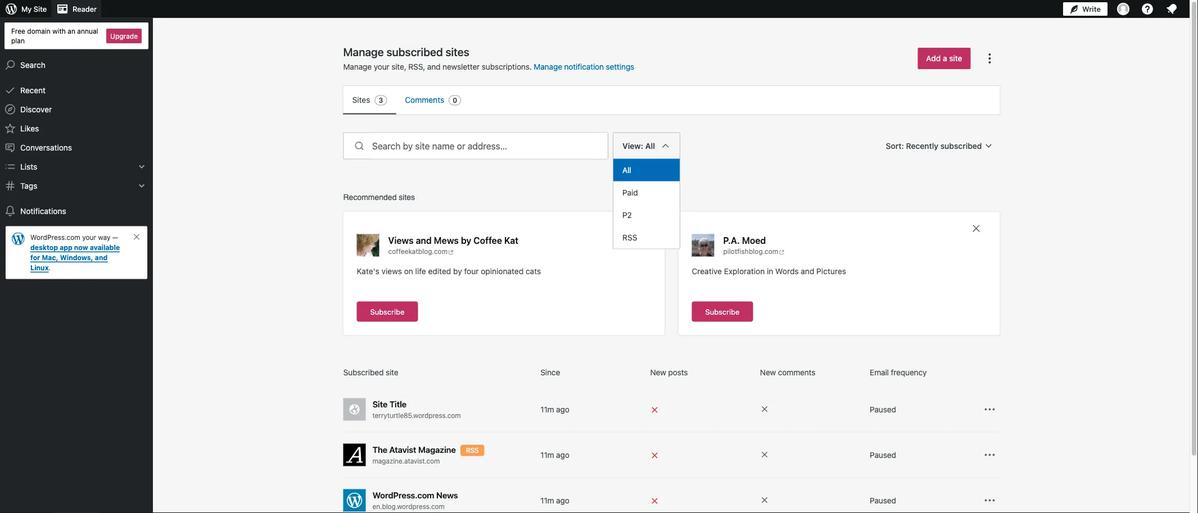 Task type: locate. For each thing, give the bounding box(es) containing it.
subscribe down views
[[370, 308, 405, 316]]

since column header
[[541, 367, 646, 378]]

1 vertical spatial site
[[373, 400, 388, 409]]

newsletter
[[443, 62, 480, 71]]

new for new posts
[[650, 368, 666, 377]]

3 11m from the top
[[541, 496, 554, 505]]

site
[[34, 5, 47, 13], [373, 400, 388, 409]]

0 horizontal spatial rss
[[466, 447, 479, 455]]

11m ago
[[541, 405, 570, 414], [541, 450, 570, 460], [541, 496, 570, 505]]

sites
[[399, 193, 415, 202]]

paused
[[870, 405, 896, 414], [870, 450, 896, 460], [870, 496, 896, 505]]

site
[[949, 54, 963, 63], [386, 368, 398, 377]]

more image
[[983, 52, 997, 65]]

11m inside wordpress.com news row
[[541, 496, 554, 505]]

1 vertical spatial your
[[82, 234, 96, 242]]

1 horizontal spatial new
[[760, 368, 776, 377]]

0 vertical spatial 11m ago
[[541, 405, 570, 414]]

1 more actions image from the top
[[983, 448, 997, 462]]

wordpress.com up en.blog.wordpress.com
[[373, 491, 434, 501]]

your left site,
[[374, 62, 390, 71]]

1 new from the left
[[650, 368, 666, 377]]

subscribe button down the creative
[[692, 302, 753, 322]]

wordpress.com news link
[[373, 490, 536, 502]]

2 more information image from the top
[[760, 496, 769, 505]]

wordpress.com for your
[[30, 234, 80, 242]]

1 vertical spatial 11m ago
[[541, 450, 570, 460]]

ago inside site title row
[[556, 405, 570, 414]]

more information image inside wordpress.com news row
[[760, 496, 769, 505]]

en.blog.wordpress.com link
[[373, 502, 536, 512]]

coffee
[[474, 235, 502, 246]]

1 ago from the top
[[556, 405, 570, 414]]

subscribed
[[941, 141, 982, 150]]

0 vertical spatial rss
[[623, 233, 637, 242]]

0 horizontal spatial site
[[386, 368, 398, 377]]

table containing site title
[[343, 367, 1000, 513]]

1 vertical spatial more actions image
[[983, 494, 997, 508]]

paused for news
[[870, 496, 896, 505]]

new
[[650, 368, 666, 377], [760, 368, 776, 377]]

recommended sites
[[343, 193, 415, 202]]

3 paused from the top
[[870, 496, 896, 505]]

cell down the atavist magazine row
[[650, 495, 756, 507]]

1 horizontal spatial wordpress.com
[[373, 491, 434, 501]]

table
[[343, 367, 1000, 513]]

way
[[98, 234, 111, 242]]

manage notification settings link
[[534, 62, 634, 71]]

more information image down new comments
[[760, 405, 769, 414]]

site right a
[[949, 54, 963, 63]]

site left title
[[373, 400, 388, 409]]

a
[[943, 54, 947, 63]]

and down the available
[[95, 254, 108, 262]]

four
[[464, 267, 479, 276]]

all
[[645, 141, 655, 150], [623, 165, 632, 175]]

rss down p2
[[623, 233, 637, 242]]

my profile image
[[1117, 3, 1130, 15]]

and
[[427, 62, 441, 71], [416, 235, 432, 246], [95, 254, 108, 262], [801, 267, 815, 276]]

3 cell from the top
[[650, 495, 756, 507]]

0 vertical spatial site
[[34, 5, 47, 13]]

paused inside site title row
[[870, 405, 896, 414]]

1 11m ago from the top
[[541, 405, 570, 414]]

views and mews by coffee  kat
[[388, 235, 519, 246]]

0 vertical spatial paused cell
[[870, 404, 975, 415]]

cell for title
[[650, 404, 756, 416]]

cell for news
[[650, 495, 756, 507]]

2 vertical spatial ago
[[556, 496, 570, 505]]

wordpress.com inside 'wordpress.com news en.blog.wordpress.com'
[[373, 491, 434, 501]]

0 horizontal spatial new
[[650, 368, 666, 377]]

1 vertical spatial paused cell
[[870, 450, 975, 461]]

None search field
[[343, 132, 609, 159]]

1 horizontal spatial rss
[[623, 233, 637, 242]]

11m inside the atavist magazine row
[[541, 450, 554, 460]]

subscribe for p.a. moed
[[706, 308, 740, 316]]

2 paused from the top
[[870, 450, 896, 460]]

0 vertical spatial more information image
[[760, 405, 769, 414]]

upgrade button
[[106, 29, 142, 43]]

cell down the new posts column header at the right
[[650, 404, 756, 416]]

2 vertical spatial cell
[[650, 495, 756, 507]]

new comments column header
[[760, 367, 866, 378]]

wordpress.com for news
[[373, 491, 434, 501]]

0 vertical spatial ago
[[556, 405, 570, 414]]

1 vertical spatial more information image
[[760, 496, 769, 505]]

1 more information image from the top
[[760, 405, 769, 414]]

cell up wordpress.com news row
[[650, 449, 756, 461]]

3 ago from the top
[[556, 496, 570, 505]]

edited
[[428, 267, 451, 276]]

since
[[541, 368, 560, 377]]

0 horizontal spatial wordpress.com
[[30, 234, 80, 242]]

now
[[74, 244, 88, 252]]

2 subscribe from the left
[[706, 308, 740, 316]]

your
[[374, 62, 390, 71], [82, 234, 96, 242]]

2 vertical spatial paused cell
[[870, 495, 975, 506]]

sort: recently subscribed button
[[882, 136, 1000, 156]]

manage
[[343, 45, 384, 58], [343, 62, 372, 71], [534, 62, 562, 71]]

rss link
[[614, 226, 680, 249]]

cell inside the atavist magazine row
[[650, 449, 756, 461]]

more actions image
[[983, 448, 997, 462], [983, 494, 997, 508]]

0 horizontal spatial subscribe
[[370, 308, 405, 316]]

windows,
[[60, 254, 93, 262]]

1 paused from the top
[[870, 405, 896, 414]]

0 vertical spatial site
[[949, 54, 963, 63]]

1 horizontal spatial subscribe button
[[692, 302, 753, 322]]

paused cell
[[870, 404, 975, 415], [870, 450, 975, 461], [870, 495, 975, 506]]

1 horizontal spatial subscribe
[[706, 308, 740, 316]]

dismiss this recommendation image
[[971, 223, 982, 234]]

reader link
[[51, 0, 101, 18]]

p.a. moed
[[723, 235, 766, 246]]

sort:
[[886, 141, 904, 150]]

1 vertical spatial by
[[453, 267, 462, 276]]

0 vertical spatial your
[[374, 62, 390, 71]]

all right view:
[[645, 141, 655, 150]]

paused inside wordpress.com news row
[[870, 496, 896, 505]]

1 subscribe button from the left
[[357, 302, 418, 322]]

all inside all link
[[623, 165, 632, 175]]

pictures
[[817, 267, 846, 276]]

kate's
[[357, 267, 380, 276]]

11m ago inside wordpress.com news row
[[541, 496, 570, 505]]

0 vertical spatial cell
[[650, 404, 756, 416]]

site title link
[[373, 398, 536, 411]]

p2 link
[[614, 204, 680, 226]]

row
[[343, 367, 1000, 387]]

more information image
[[760, 405, 769, 414], [760, 496, 769, 505]]

more information image
[[760, 450, 769, 459]]

2 new from the left
[[760, 368, 776, 377]]

3 11m ago from the top
[[541, 496, 570, 505]]

p.a. moed link
[[723, 234, 766, 247]]

2 11m ago from the top
[[541, 450, 570, 460]]

1 vertical spatial paused
[[870, 450, 896, 460]]

by up coffeekatblog.com link
[[461, 235, 471, 246]]

11m for news
[[541, 496, 554, 505]]

1 vertical spatial all
[[623, 165, 632, 175]]

paused cell for title
[[870, 404, 975, 415]]

1 vertical spatial ago
[[556, 450, 570, 460]]

1 vertical spatial rss
[[466, 447, 479, 455]]

0 horizontal spatial subscribe button
[[357, 302, 418, 322]]

2 cell from the top
[[650, 449, 756, 461]]

1 subscribe from the left
[[370, 308, 405, 316]]

2 ago from the top
[[556, 450, 570, 460]]

cell
[[650, 404, 756, 416], [650, 449, 756, 461], [650, 495, 756, 507]]

words
[[776, 267, 799, 276]]

add a site
[[926, 54, 963, 63]]

2 11m from the top
[[541, 450, 554, 460]]

0 horizontal spatial all
[[623, 165, 632, 175]]

more information image for wordpress.com news
[[760, 496, 769, 505]]

creative
[[692, 267, 722, 276]]

more actions image
[[983, 403, 997, 416]]

p2
[[623, 210, 632, 220]]

0 vertical spatial 11m
[[541, 405, 554, 414]]

subscribe button down views
[[357, 302, 418, 322]]

1 horizontal spatial all
[[645, 141, 655, 150]]

site inside button
[[949, 54, 963, 63]]

0 vertical spatial more actions image
[[983, 448, 997, 462]]

1 horizontal spatial your
[[374, 62, 390, 71]]

the atavist magazine row
[[343, 433, 1000, 478]]

menu
[[343, 86, 1000, 114]]

1 cell from the top
[[650, 404, 756, 416]]

new left comments
[[760, 368, 776, 377]]

2 vertical spatial paused
[[870, 496, 896, 505]]

1 paused cell from the top
[[870, 404, 975, 415]]

wordpress.com up app
[[30, 234, 80, 242]]

1 horizontal spatial site
[[373, 400, 388, 409]]

by left four at the bottom
[[453, 267, 462, 276]]

more information image down more information icon
[[760, 496, 769, 505]]

p.a.
[[723, 235, 740, 246]]

0 horizontal spatial your
[[82, 234, 96, 242]]

3 paused cell from the top
[[870, 495, 975, 506]]

write
[[1083, 5, 1101, 13]]

all up paid
[[623, 165, 632, 175]]

subscribe
[[370, 308, 405, 316], [706, 308, 740, 316]]

1 vertical spatial cell
[[650, 449, 756, 461]]

recent link
[[0, 81, 153, 100]]

likes
[[20, 124, 39, 133]]

2 more actions image from the top
[[983, 494, 997, 508]]

ago inside wordpress.com news row
[[556, 496, 570, 505]]

1 vertical spatial wordpress.com
[[373, 491, 434, 501]]

site right my
[[34, 5, 47, 13]]

wordpress.com inside wordpress.com your way — desktop app now available for mac, windows, and linux
[[30, 234, 80, 242]]

manage subscribed sites manage your site, rss, and newsletter subscriptions. manage notification settings
[[343, 45, 634, 71]]

subscribe button
[[357, 302, 418, 322], [692, 302, 753, 322]]

1 vertical spatial 11m
[[541, 450, 554, 460]]

opinionated
[[481, 267, 524, 276]]

new left posts
[[650, 368, 666, 377]]

1 11m from the top
[[541, 405, 554, 414]]

1 horizontal spatial site
[[949, 54, 963, 63]]

exploration
[[724, 267, 765, 276]]

rss up magazine.atavist.com link on the bottom of page
[[466, 447, 479, 455]]

ago inside the atavist magazine row
[[556, 450, 570, 460]]

2 subscribe button from the left
[[692, 302, 753, 322]]

2 vertical spatial 11m
[[541, 496, 554, 505]]

2 vertical spatial 11m ago
[[541, 496, 570, 505]]

the atavist magazine image
[[343, 444, 366, 466]]

1 vertical spatial site
[[386, 368, 398, 377]]

Search search field
[[372, 133, 608, 159]]

comments
[[405, 95, 444, 105]]

2 paused cell from the top
[[870, 450, 975, 461]]

your up 'now'
[[82, 234, 96, 242]]

and down subscribed sites
[[427, 62, 441, 71]]

site right subscribed on the bottom
[[386, 368, 398, 377]]

menu containing sites
[[343, 86, 1000, 114]]

an
[[68, 27, 75, 35]]

sites
[[352, 95, 370, 105]]

0 vertical spatial paused
[[870, 405, 896, 414]]

subscribe down the creative
[[706, 308, 740, 316]]

view: all
[[623, 141, 655, 150]]

11m ago for title
[[541, 405, 570, 414]]

all link
[[614, 159, 680, 181]]

atavist
[[389, 445, 416, 455]]

mac,
[[42, 254, 58, 262]]

with
[[52, 27, 66, 35]]

and inside manage subscribed sites manage your site, rss, and newsletter subscriptions. manage notification settings
[[427, 62, 441, 71]]

subscriptions.
[[482, 62, 532, 71]]

on
[[404, 267, 413, 276]]

wordpress.com
[[30, 234, 80, 242], [373, 491, 434, 501]]

0 vertical spatial wordpress.com
[[30, 234, 80, 242]]

kat
[[504, 235, 519, 246]]

11m ago inside site title row
[[541, 405, 570, 414]]

add
[[926, 54, 941, 63]]

in
[[767, 267, 773, 276]]

rss
[[623, 233, 637, 242], [466, 447, 479, 455]]

creative exploration in words and pictures
[[692, 267, 846, 276]]

11m inside site title row
[[541, 405, 554, 414]]

subscribe for views and mews by coffee  kat
[[370, 308, 405, 316]]



Task type: vqa. For each thing, say whether or not it's contained in the screenshot.
the "Paused" CELL within the Site Title row
yes



Task type: describe. For each thing, give the bounding box(es) containing it.
wordpress.com news row
[[343, 478, 1000, 513]]

the atavist magazine cell
[[343, 444, 536, 466]]

site inside column header
[[386, 368, 398, 377]]

11m ago for news
[[541, 496, 570, 505]]

the
[[373, 445, 387, 455]]

my site
[[21, 5, 47, 13]]

recent
[[20, 86, 46, 95]]

recommended
[[343, 193, 397, 202]]

for
[[30, 254, 40, 262]]

upgrade
[[110, 32, 138, 40]]

new posts column header
[[650, 367, 756, 378]]

11m ago inside the atavist magazine row
[[541, 450, 570, 460]]

email frequency
[[870, 368, 927, 377]]

rss inside the atavist magazine cell
[[466, 447, 479, 455]]

reader
[[73, 5, 97, 13]]

search
[[20, 60, 46, 70]]

available
[[90, 244, 120, 252]]

site title cell
[[343, 398, 536, 421]]

.
[[49, 264, 51, 272]]

search link
[[0, 55, 153, 75]]

0 vertical spatial all
[[645, 141, 655, 150]]

linux
[[30, 264, 49, 272]]

email
[[870, 368, 889, 377]]

more actions image for the atavist magazine
[[983, 448, 997, 462]]

subscribed site
[[343, 368, 398, 377]]

notifications
[[20, 206, 66, 216]]

ago for title
[[556, 405, 570, 414]]

0
[[453, 96, 457, 104]]

title
[[390, 400, 407, 409]]

paused inside the atavist magazine row
[[870, 450, 896, 460]]

news
[[436, 491, 458, 501]]

row containing subscribed site
[[343, 367, 1000, 387]]

comments
[[778, 368, 816, 377]]

magazine.atavist.com
[[373, 457, 440, 465]]

keyboard_arrow_down image
[[136, 161, 147, 172]]

paused for title
[[870, 405, 896, 414]]

annual
[[77, 27, 98, 35]]

wordpress.com news cell
[[343, 490, 536, 512]]

and inside wordpress.com your way — desktop app now available for mac, windows, and linux
[[95, 254, 108, 262]]

magazine
[[418, 445, 456, 455]]

site inside site title terryturtle85.wordpress.com
[[373, 400, 388, 409]]

and up coffeekatblog.com at the top left of page
[[416, 235, 432, 246]]

pilotfishblog.com link
[[723, 247, 786, 257]]

wordpress.com news en.blog.wordpress.com
[[373, 491, 458, 511]]

your inside wordpress.com your way — desktop app now available for mac, windows, and linux
[[82, 234, 96, 242]]

views
[[382, 267, 402, 276]]

wordpress.com your way — desktop app now available for mac, windows, and linux
[[30, 234, 120, 272]]

moed
[[742, 235, 766, 246]]

tags link
[[0, 176, 153, 195]]

new for new comments
[[760, 368, 776, 377]]

coffeekatblog.com
[[388, 248, 448, 256]]

the atavist magazine
[[373, 445, 456, 455]]

dismiss image
[[132, 233, 141, 242]]

help image
[[1141, 2, 1155, 16]]

views and mews by coffee  kat link
[[388, 234, 519, 247]]

sort: recently subscribed
[[886, 141, 982, 150]]

plan
[[11, 36, 25, 44]]

recently
[[906, 141, 939, 150]]

terryturtle85.wordpress.com
[[373, 412, 461, 420]]

kate's views on life edited by four opinionated cats
[[357, 267, 541, 276]]

11m for title
[[541, 405, 554, 414]]

app
[[60, 244, 72, 252]]

new posts
[[650, 368, 688, 377]]

notifications link
[[0, 202, 153, 221]]

my
[[21, 5, 32, 13]]

magazine.atavist.com link
[[373, 456, 536, 466]]

table inside manage subscribed sites main content
[[343, 367, 1000, 513]]

mews
[[434, 235, 459, 246]]

manage subscribed sites main content
[[325, 44, 1018, 513]]

conversations
[[20, 143, 72, 152]]

write link
[[1063, 0, 1108, 18]]

email frequency column header
[[870, 367, 975, 378]]

ago for news
[[556, 496, 570, 505]]

paused cell for news
[[870, 495, 975, 506]]

rss,
[[408, 62, 425, 71]]

new comments
[[760, 368, 816, 377]]

life
[[415, 267, 426, 276]]

tags
[[20, 181, 37, 190]]

time image
[[1193, 43, 1198, 53]]

—
[[112, 234, 118, 242]]

view:
[[623, 141, 643, 150]]

likes link
[[0, 119, 153, 138]]

wordpress.com news image
[[343, 490, 366, 512]]

site,
[[392, 62, 406, 71]]

more information image for site title
[[760, 405, 769, 414]]

subscribe button for views
[[357, 302, 418, 322]]

posts
[[668, 368, 688, 377]]

0 vertical spatial by
[[461, 235, 471, 246]]

3
[[379, 96, 383, 104]]

cats
[[526, 267, 541, 276]]

desktop
[[30, 244, 58, 252]]

manage your notifications image
[[1165, 2, 1179, 16]]

discover link
[[0, 100, 153, 119]]

terryturtle85.wordpress.com link
[[373, 411, 536, 421]]

subscribe button for p.a.
[[692, 302, 753, 322]]

view: all list box
[[613, 159, 681, 249]]

my site link
[[0, 0, 51, 18]]

frequency
[[891, 368, 927, 377]]

subscribed sites
[[387, 45, 469, 58]]

views
[[388, 235, 414, 246]]

0 horizontal spatial site
[[34, 5, 47, 13]]

lists
[[20, 162, 37, 171]]

discover
[[20, 105, 52, 114]]

conversations link
[[0, 138, 153, 157]]

site title row
[[343, 387, 1000, 433]]

menu inside manage subscribed sites main content
[[343, 86, 1000, 114]]

rss inside view: all list box
[[623, 233, 637, 242]]

subscribed
[[343, 368, 384, 377]]

and right the words
[[801, 267, 815, 276]]

free
[[11, 27, 25, 35]]

subscribed site column header
[[343, 367, 536, 378]]

your inside manage subscribed sites manage your site, rss, and newsletter subscriptions. manage notification settings
[[374, 62, 390, 71]]

keyboard_arrow_down image
[[136, 180, 147, 192]]

more actions image for wordpress.com news
[[983, 494, 997, 508]]



